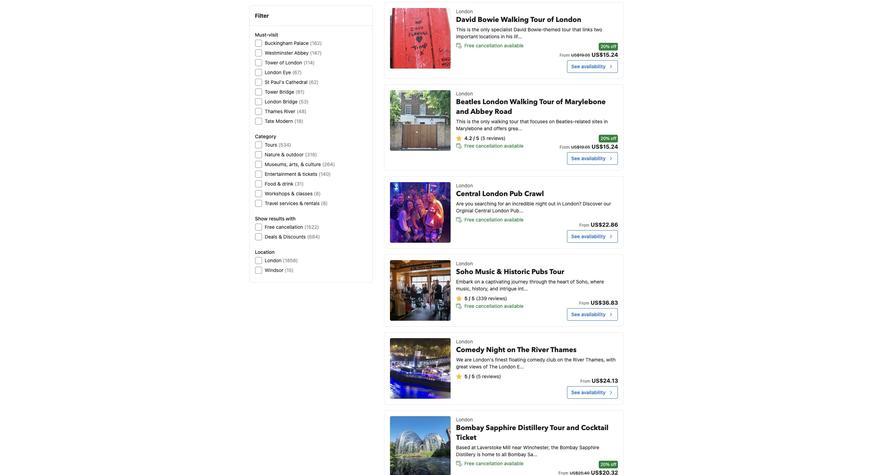 Task type: vqa. For each thing, say whether or not it's contained in the screenshot.
Tower corresponding to Tower of London (114)
yes



Task type: describe. For each thing, give the bounding box(es) containing it.
rentals
[[304, 200, 320, 206]]

nature
[[265, 152, 280, 158]]

beatles
[[456, 97, 481, 107]]

availability for comedy night on the river thames
[[581, 390, 606, 396]]

(31)
[[295, 181, 304, 187]]

(534)
[[279, 142, 291, 148]]

thames inside london comedy night on the river thames we are london's finest floating comedy club on the river thames, with great views of the london e...
[[551, 346, 577, 355]]

soho
[[456, 267, 473, 277]]

tour for london
[[562, 27, 571, 33]]

filter
[[255, 13, 269, 19]]

(53)
[[299, 99, 309, 105]]

see availability for soho music & historic pubs tour
[[571, 312, 606, 318]]

london down tower bridge (61)
[[265, 99, 282, 105]]

entertainment
[[265, 171, 296, 177]]

0 vertical spatial river
[[284, 108, 295, 114]]

eye
[[283, 69, 291, 75]]

comedy
[[527, 357, 545, 363]]

this inside london david bowie walking tour of london this is the only specialist david bowie-themed tour that links two important locations in his lif...
[[456, 27, 466, 33]]

are
[[465, 357, 472, 363]]

of up "london eye (67)"
[[280, 60, 284, 66]]

london up paul's
[[265, 69, 282, 75]]

must-
[[255, 32, 269, 38]]

us$24.13
[[592, 378, 618, 384]]

& right deals
[[279, 234, 282, 240]]

us$15.24 for david bowie walking tour of london
[[592, 52, 618, 58]]

lif...
[[514, 34, 522, 39]]

5 / 5 (5 reviews)
[[465, 374, 501, 380]]

london inside london soho music & historic pubs tour embark on a captivating journey through the heart of soho, where music, history, and intrigue int...
[[456, 261, 473, 267]]

a
[[481, 279, 484, 285]]

london down finest
[[499, 364, 516, 370]]

westminster
[[265, 50, 293, 56]]

see availability for comedy night on the river thames
[[571, 390, 606, 396]]

(1522)
[[304, 224, 319, 230]]

0 horizontal spatial bombay
[[456, 424, 484, 433]]

london up the themed
[[556, 15, 581, 24]]

nature & outdoor (318)
[[265, 152, 317, 158]]

int...
[[518, 286, 528, 292]]

free cancellation available for bowie
[[465, 43, 524, 49]]

on right club
[[558, 357, 563, 363]]

from down the themed
[[560, 53, 570, 58]]

london central london pub crawl are you searching for an incredible night out in london? discover our orginial central london pub...
[[456, 183, 611, 214]]

20% off from us$19.05 us$15.24 for beatles london walking tour of marylebone and abbey road
[[560, 136, 618, 150]]

from for soho music & historic pubs tour
[[579, 301, 589, 306]]

drink
[[282, 181, 293, 187]]

food & drink (31)
[[265, 181, 304, 187]]

free cancellation available for london
[[465, 217, 524, 223]]

the inside london bombay sapphire distillery tour and cocktail ticket based at laverstoke mill near winchester, the bombay sapphire distillery is home to all bombay sa...
[[551, 445, 559, 451]]

of inside london soho music & historic pubs tour embark on a captivating journey through the heart of soho, where music, history, and intrigue int...
[[570, 279, 575, 285]]

0 vertical spatial central
[[456, 189, 481, 199]]

available for pub
[[504, 217, 524, 223]]

london beatles london walking tour of marylebone and abbey road this is the only walking tour that focuses on beatles-related sites in marylebone and offers grea...
[[456, 91, 608, 132]]

on up floating
[[507, 346, 516, 355]]

travel services & rentals (8)
[[265, 200, 328, 206]]

specialist
[[491, 27, 512, 33]]

london down westminster abbey (147)
[[285, 60, 302, 66]]

(1858)
[[283, 258, 298, 264]]

thames river (48)
[[265, 108, 307, 114]]

pubs
[[532, 267, 548, 277]]

based
[[456, 445, 470, 451]]

searching
[[475, 201, 497, 207]]

(147)
[[310, 50, 322, 56]]

classes
[[296, 191, 313, 197]]

winchester,
[[523, 445, 550, 451]]

bombay sapphire distillery tour and cocktail ticket image
[[390, 417, 451, 475]]

reviews) for a
[[488, 296, 507, 302]]

arts,
[[289, 161, 299, 167]]

& up travel services & rentals (8)
[[291, 191, 295, 197]]

of inside the london beatles london walking tour of marylebone and abbey road this is the only walking tour that focuses on beatles-related sites in marylebone and offers grea...
[[556, 97, 563, 107]]

london inside london bombay sapphire distillery tour and cocktail ticket based at laverstoke mill near winchester, the bombay sapphire distillery is home to all bombay sa...
[[456, 417, 473, 423]]

london up windsor
[[265, 258, 282, 264]]

availability for soho music & historic pubs tour
[[581, 312, 606, 318]]

& left drink
[[277, 181, 281, 187]]

history,
[[472, 286, 489, 292]]

2 horizontal spatial river
[[573, 357, 584, 363]]

1 horizontal spatial david
[[514, 27, 527, 33]]

historic
[[504, 267, 530, 277]]

us$15.24 for beatles london walking tour of marylebone and abbey road
[[592, 144, 618, 150]]

reviews) for road
[[487, 135, 506, 141]]

must-visit
[[255, 32, 278, 38]]

& up "(31)"
[[298, 171, 301, 177]]

/ for on
[[469, 296, 470, 302]]

(114)
[[304, 60, 315, 66]]

near
[[512, 445, 522, 451]]

tower bridge (61)
[[265, 89, 305, 95]]

4.2 / 5 (5 reviews)
[[465, 135, 506, 141]]

ticket
[[456, 433, 476, 443]]

important
[[456, 34, 478, 39]]

is inside the london beatles london walking tour of marylebone and abbey road this is the only walking tour that focuses on beatles-related sites in marylebone and offers grea...
[[467, 119, 471, 125]]

0 horizontal spatial abbey
[[294, 50, 309, 56]]

(162)
[[310, 40, 322, 46]]

4 free cancellation available from the top
[[465, 303, 524, 309]]

in inside london david bowie walking tour of london this is the only specialist david bowie-themed tour that links two important locations in his lif...
[[501, 34, 505, 39]]

london (1858)
[[265, 258, 298, 264]]

(61)
[[296, 89, 305, 95]]

free up deals
[[265, 224, 275, 230]]

20% for david bowie walking tour of london
[[601, 44, 610, 49]]

4 available from the top
[[504, 303, 524, 309]]

2 free cancellation available from the top
[[465, 143, 524, 149]]

london comedy night on the river thames we are london's finest floating comedy club on the river thames, with great views of the london e...
[[456, 339, 616, 370]]

free down 4.2
[[465, 143, 474, 149]]

windsor (15)
[[265, 267, 294, 273]]

thames,
[[586, 357, 605, 363]]

1 horizontal spatial distillery
[[518, 424, 548, 433]]

(67)
[[292, 69, 302, 75]]

tower for tower of london (114)
[[265, 60, 278, 66]]

our
[[604, 201, 611, 207]]

offers
[[494, 126, 507, 132]]

the inside london soho music & historic pubs tour embark on a captivating journey through the heart of soho, where music, history, and intrigue int...
[[549, 279, 556, 285]]

tours
[[265, 142, 277, 148]]

the inside london comedy night on the river thames we are london's finest floating comedy club on the river thames, with great views of the london e...
[[564, 357, 572, 363]]

in inside london central london pub crawl are you searching for an incredible night out in london? discover our orginial central london pub...
[[557, 201, 561, 207]]

availability for beatles london walking tour of marylebone and abbey road
[[581, 156, 606, 161]]

all
[[502, 452, 507, 458]]

that for london
[[572, 27, 581, 33]]

palace
[[294, 40, 309, 46]]

20% for beatles london walking tour of marylebone and abbey road
[[601, 136, 610, 141]]

this inside the london beatles london walking tour of marylebone and abbey road this is the only walking tour that focuses on beatles-related sites in marylebone and offers grea...
[[456, 119, 466, 125]]

1 vertical spatial (8)
[[321, 200, 328, 206]]

travel
[[265, 200, 278, 206]]

journey
[[512, 279, 528, 285]]

tour inside london soho music & historic pubs tour embark on a captivating journey through the heart of soho, where music, history, and intrigue int...
[[550, 267, 564, 277]]

see for comedy night on the river thames
[[571, 390, 580, 396]]

central london pub crawl image
[[390, 182, 451, 243]]

results
[[269, 216, 285, 222]]

e...
[[517, 364, 524, 370]]

tower of london (114)
[[265, 60, 315, 66]]

discounts
[[283, 234, 306, 240]]

free down important
[[465, 43, 474, 49]]

cocktail
[[581, 424, 609, 433]]

and down beatles
[[456, 107, 469, 117]]

tate modern (18)
[[265, 118, 303, 124]]

cancellation down locations
[[476, 43, 503, 49]]

beatles london walking tour of marylebone and abbey road image
[[390, 90, 451, 151]]

discover
[[583, 201, 602, 207]]

& inside london soho music & historic pubs tour embark on a captivating journey through the heart of soho, where music, history, and intrigue int...
[[497, 267, 502, 277]]

comedy night on the river thames image
[[390, 339, 451, 399]]

music,
[[456, 286, 471, 292]]

windsor
[[265, 267, 283, 273]]

is inside london david bowie walking tour of london this is the only specialist david bowie-themed tour that links two important locations in his lif...
[[467, 27, 471, 33]]

visit
[[269, 32, 278, 38]]

night
[[536, 201, 547, 207]]

(5 for 5 / 5
[[476, 374, 481, 380]]

deals & discounts (684)
[[265, 234, 320, 240]]

2 vertical spatial reviews)
[[482, 374, 501, 380]]

only inside the london beatles london walking tour of marylebone and abbey road this is the only walking tour that focuses on beatles-related sites in marylebone and offers grea...
[[481, 119, 490, 125]]

1 horizontal spatial the
[[517, 346, 530, 355]]

1 vertical spatial river
[[531, 346, 549, 355]]

20% off
[[601, 462, 616, 468]]

david bowie walking tour of london image
[[390, 8, 451, 69]]

london up comedy
[[456, 339, 473, 345]]

to
[[496, 452, 500, 458]]

free cancellation (1522)
[[265, 224, 319, 230]]

london up road at right
[[483, 97, 508, 107]]

(48)
[[297, 108, 307, 114]]

/ for abbey
[[473, 135, 475, 141]]

and up 4.2 / 5 (5 reviews)
[[484, 126, 492, 132]]

free down orginial
[[465, 217, 474, 223]]



Task type: locate. For each thing, give the bounding box(es) containing it.
1 horizontal spatial thames
[[551, 346, 577, 355]]

3 available from the top
[[504, 217, 524, 223]]

night
[[486, 346, 505, 355]]

(140)
[[319, 171, 331, 177]]

0 horizontal spatial david
[[456, 15, 476, 24]]

entertainment & tickets (140)
[[265, 171, 331, 177]]

that inside the london beatles london walking tour of marylebone and abbey road this is the only walking tour that focuses on beatles-related sites in marylebone and offers grea...
[[520, 119, 529, 125]]

distillery
[[518, 424, 548, 433], [456, 452, 476, 458]]

pub
[[510, 189, 523, 199]]

5 see availability from the top
[[571, 390, 606, 396]]

cancellation down 4.2 / 5 (5 reviews)
[[476, 143, 503, 149]]

distillery down based
[[456, 452, 476, 458]]

from inside from us$36.83
[[579, 301, 589, 306]]

& right arts,
[[301, 161, 304, 167]]

5 for 4.2 / 5 (5 reviews)
[[476, 135, 479, 141]]

availability
[[581, 64, 606, 69], [581, 156, 606, 161], [581, 234, 606, 240], [581, 312, 606, 318], [581, 390, 606, 396]]

us$22.86
[[591, 222, 618, 228]]

abbey down palace
[[294, 50, 309, 56]]

floating
[[509, 357, 526, 363]]

(5 right 4.2
[[481, 135, 485, 141]]

(15)
[[285, 267, 294, 273]]

0 vertical spatial distillery
[[518, 424, 548, 433]]

1 vertical spatial sapphire
[[579, 445, 599, 451]]

2 us$15.24 from the top
[[592, 144, 618, 150]]

0 horizontal spatial that
[[520, 119, 529, 125]]

the up important
[[472, 27, 479, 33]]

available down all
[[504, 461, 524, 467]]

0 vertical spatial bombay
[[456, 424, 484, 433]]

tour right the themed
[[562, 27, 571, 33]]

20% off from us$19.05 us$15.24 for david bowie walking tour of london
[[560, 44, 618, 58]]

1 vertical spatial david
[[514, 27, 527, 33]]

1 availability from the top
[[581, 64, 606, 69]]

from left us$24.13
[[580, 379, 590, 384]]

reviews) down "offers"
[[487, 135, 506, 141]]

see for central london pub crawl
[[571, 234, 580, 240]]

you
[[465, 201, 473, 207]]

from us$24.13
[[580, 378, 618, 384]]

that left links
[[572, 27, 581, 33]]

buckingham palace (162)
[[265, 40, 322, 46]]

london bombay sapphire distillery tour and cocktail ticket based at laverstoke mill near winchester, the bombay sapphire distillery is home to all bombay sa...
[[456, 417, 609, 458]]

3 off from the top
[[611, 462, 616, 468]]

0 vertical spatial (5
[[481, 135, 485, 141]]

2 us$19.05 from the top
[[571, 145, 590, 150]]

(5 for 4.2 / 5
[[481, 135, 485, 141]]

walking inside the london beatles london walking tour of marylebone and abbey road this is the only walking tour that focuses on beatles-related sites in marylebone and offers grea...
[[510, 97, 538, 107]]

1 vertical spatial in
[[604, 119, 608, 125]]

show
[[255, 216, 268, 222]]

5 free cancellation available from the top
[[465, 461, 524, 467]]

walking for bowie
[[501, 15, 529, 24]]

and inside london bombay sapphire distillery tour and cocktail ticket based at laverstoke mill near winchester, the bombay sapphire distillery is home to all bombay sa...
[[567, 424, 579, 433]]

1 tower from the top
[[265, 60, 278, 66]]

0 vertical spatial david
[[456, 15, 476, 24]]

walking up road at right
[[510, 97, 538, 107]]

tour for cocktail
[[550, 424, 565, 433]]

out
[[548, 201, 556, 207]]

1 vertical spatial bridge
[[283, 99, 298, 105]]

1 vertical spatial this
[[456, 119, 466, 125]]

1 horizontal spatial sapphire
[[579, 445, 599, 451]]

4 see availability from the top
[[571, 312, 606, 318]]

only inside london david bowie walking tour of london this is the only specialist david bowie-themed tour that links two important locations in his lif...
[[481, 27, 490, 33]]

1 vertical spatial abbey
[[471, 107, 493, 117]]

1 vertical spatial only
[[481, 119, 490, 125]]

1 vertical spatial bombay
[[560, 445, 578, 451]]

cancellation up deals & discounts (684)
[[276, 224, 303, 230]]

4 availability from the top
[[581, 312, 606, 318]]

related
[[575, 119, 591, 125]]

with right the thames,
[[606, 357, 616, 363]]

show results with
[[255, 216, 296, 222]]

on left a
[[475, 279, 480, 285]]

and
[[456, 107, 469, 117], [484, 126, 492, 132], [490, 286, 498, 292], [567, 424, 579, 433]]

5 down great
[[465, 374, 468, 380]]

tours (534)
[[265, 142, 291, 148]]

3 availability from the top
[[581, 234, 606, 240]]

1 vertical spatial reviews)
[[488, 296, 507, 302]]

sites
[[592, 119, 603, 125]]

outdoor
[[286, 152, 304, 158]]

2 vertical spatial is
[[477, 452, 481, 458]]

available down lif...
[[504, 43, 524, 49]]

abbey inside the london beatles london walking tour of marylebone and abbey road this is the only walking tour that focuses on beatles-related sites in marylebone and offers grea...
[[471, 107, 493, 117]]

2 horizontal spatial in
[[604, 119, 608, 125]]

us$19.05 down related
[[571, 145, 590, 150]]

westminster abbey (147)
[[265, 50, 322, 56]]

london down for at right
[[492, 208, 509, 214]]

see for beatles london walking tour of marylebone and abbey road
[[571, 156, 580, 161]]

distillery up winchester,
[[518, 424, 548, 433]]

bridge for london bridge
[[283, 99, 298, 105]]

2 availability from the top
[[581, 156, 606, 161]]

us$15.24
[[592, 52, 618, 58], [592, 144, 618, 150]]

/ down music,
[[469, 296, 470, 302]]

1 vertical spatial the
[[489, 364, 498, 370]]

david up important
[[456, 15, 476, 24]]

only up locations
[[481, 27, 490, 33]]

walking for london
[[510, 97, 538, 107]]

1 horizontal spatial that
[[572, 27, 581, 33]]

1 see availability from the top
[[571, 64, 606, 69]]

availability for central london pub crawl
[[581, 234, 606, 240]]

2 horizontal spatial bombay
[[560, 445, 578, 451]]

1 horizontal spatial with
[[606, 357, 616, 363]]

0 vertical spatial us$15.24
[[592, 52, 618, 58]]

where
[[590, 279, 604, 285]]

tate
[[265, 118, 274, 124]]

1 horizontal spatial tour
[[562, 27, 571, 33]]

tour for marylebone
[[539, 97, 554, 107]]

2 vertical spatial bombay
[[508, 452, 526, 458]]

see availability for beatles london walking tour of marylebone and abbey road
[[571, 156, 606, 161]]

central up you
[[456, 189, 481, 199]]

0 vertical spatial off
[[611, 44, 616, 49]]

see for david bowie walking tour of london
[[571, 64, 580, 69]]

of up the themed
[[547, 15, 554, 24]]

tour for london
[[530, 15, 545, 24]]

1 vertical spatial off
[[611, 136, 616, 141]]

bombay up 'ticket'
[[456, 424, 484, 433]]

bombay right winchester,
[[560, 445, 578, 451]]

1 vertical spatial marylebone
[[456, 126, 483, 132]]

tower
[[265, 60, 278, 66], [265, 89, 278, 95]]

from left us$36.83 at the right
[[579, 301, 589, 306]]

0 vertical spatial sapphire
[[486, 424, 516, 433]]

music
[[475, 267, 495, 277]]

in right out
[[557, 201, 561, 207]]

2 20% from the top
[[601, 136, 610, 141]]

free down at
[[465, 461, 474, 467]]

of up beatles-
[[556, 97, 563, 107]]

1 us$19.05 from the top
[[571, 53, 590, 58]]

0 vertical spatial this
[[456, 27, 466, 33]]

with
[[286, 216, 296, 222], [606, 357, 616, 363]]

1 vertical spatial central
[[475, 208, 491, 214]]

0 horizontal spatial thames
[[265, 108, 283, 114]]

0 vertical spatial in
[[501, 34, 505, 39]]

& down classes at the top left
[[300, 200, 303, 206]]

0 vertical spatial /
[[473, 135, 475, 141]]

this up 4.2
[[456, 119, 466, 125]]

5 down views
[[472, 374, 475, 380]]

of inside london comedy night on the river thames we are london's finest floating comedy club on the river thames, with great views of the london e...
[[483, 364, 488, 370]]

through
[[530, 279, 547, 285]]

see for soho music & historic pubs tour
[[571, 312, 580, 318]]

from for central london pub crawl
[[579, 223, 589, 228]]

is inside london bombay sapphire distillery tour and cocktail ticket based at laverstoke mill near winchester, the bombay sapphire distillery is home to all bombay sa...
[[477, 452, 481, 458]]

in inside the london beatles london walking tour of marylebone and abbey road this is the only walking tour that focuses on beatles-related sites in marylebone and offers grea...
[[604, 119, 608, 125]]

& down (534)
[[281, 152, 285, 158]]

sapphire up mill
[[486, 424, 516, 433]]

1 horizontal spatial abbey
[[471, 107, 493, 117]]

only
[[481, 27, 490, 33], [481, 119, 490, 125]]

0 horizontal spatial distillery
[[456, 452, 476, 458]]

free cancellation available down to
[[465, 461, 524, 467]]

0 vertical spatial walking
[[501, 15, 529, 24]]

1 this from the top
[[456, 27, 466, 33]]

1 available from the top
[[504, 43, 524, 49]]

2 20% off from us$19.05 us$15.24 from the top
[[560, 136, 618, 150]]

us$19.05 down links
[[571, 53, 590, 58]]

1 vertical spatial with
[[606, 357, 616, 363]]

5 see from the top
[[571, 390, 580, 396]]

river down london bridge (53)
[[284, 108, 295, 114]]

2 only from the top
[[481, 119, 490, 125]]

5 left (339
[[472, 296, 475, 302]]

1 vertical spatial (5
[[476, 374, 481, 380]]

us$19.05 for david bowie walking tour of london
[[571, 53, 590, 58]]

available down pub...
[[504, 217, 524, 223]]

soho,
[[576, 279, 589, 285]]

tour
[[530, 15, 545, 24], [539, 97, 554, 107], [550, 267, 564, 277], [550, 424, 565, 433]]

us$19.05 for beatles london walking tour of marylebone and abbey road
[[571, 145, 590, 150]]

3 free cancellation available from the top
[[465, 217, 524, 223]]

tickets
[[303, 171, 317, 177]]

0 horizontal spatial marylebone
[[456, 126, 483, 132]]

see availability for central london pub crawl
[[571, 234, 606, 240]]

focuses
[[530, 119, 548, 125]]

culture
[[305, 161, 321, 167]]

the up floating
[[517, 346, 530, 355]]

0 vertical spatial us$19.05
[[571, 53, 590, 58]]

0 vertical spatial (8)
[[314, 191, 321, 197]]

london's
[[473, 357, 494, 363]]

st
[[265, 79, 270, 85]]

food
[[265, 181, 276, 187]]

0 horizontal spatial river
[[284, 108, 295, 114]]

5 for 5 / 5 (339 reviews)
[[472, 296, 475, 302]]

london up for at right
[[482, 189, 508, 199]]

pub...
[[511, 208, 523, 214]]

see availability for david bowie walking tour of london
[[571, 64, 606, 69]]

0 vertical spatial bridge
[[280, 89, 294, 95]]

0 vertical spatial the
[[517, 346, 530, 355]]

in left his
[[501, 34, 505, 39]]

1 only from the top
[[481, 27, 490, 33]]

of right heart
[[570, 279, 575, 285]]

and inside london soho music & historic pubs tour embark on a captivating journey through the heart of soho, where music, history, and intrigue int...
[[490, 286, 498, 292]]

museums,
[[265, 161, 288, 167]]

thames
[[265, 108, 283, 114], [551, 346, 577, 355]]

reviews) down london's at the right
[[482, 374, 501, 380]]

london up important
[[456, 8, 473, 14]]

/
[[473, 135, 475, 141], [469, 296, 470, 302], [469, 374, 470, 380]]

(264)
[[322, 161, 335, 167]]

4 see from the top
[[571, 312, 580, 318]]

0 horizontal spatial in
[[501, 34, 505, 39]]

from inside the from us$22.86
[[579, 223, 589, 228]]

0 horizontal spatial the
[[489, 364, 498, 370]]

available for walking
[[504, 43, 524, 49]]

from
[[560, 53, 570, 58], [560, 145, 570, 150], [579, 223, 589, 228], [579, 301, 589, 306], [580, 379, 590, 384]]

london up soho
[[456, 261, 473, 267]]

2 vertical spatial in
[[557, 201, 561, 207]]

of down london's at the right
[[483, 364, 488, 370]]

0 horizontal spatial tour
[[510, 119, 519, 125]]

0 vertical spatial only
[[481, 27, 490, 33]]

walking up specialist
[[501, 15, 529, 24]]

3 20% from the top
[[601, 462, 610, 468]]

1 off from the top
[[611, 44, 616, 49]]

marylebone up related
[[565, 97, 606, 107]]

0 vertical spatial tower
[[265, 60, 278, 66]]

reviews) down intrigue at the right
[[488, 296, 507, 302]]

2 vertical spatial /
[[469, 374, 470, 380]]

the left heart
[[549, 279, 556, 285]]

cancellation down 5 / 5 (339 reviews)
[[476, 303, 503, 309]]

free down 5 / 5 (339 reviews)
[[465, 303, 474, 309]]

links
[[583, 27, 593, 33]]

from for comedy night on the river thames
[[580, 379, 590, 384]]

available down grea...
[[504, 143, 524, 149]]

availability for david bowie walking tour of london
[[581, 64, 606, 69]]

from us$36.83
[[579, 300, 618, 306]]

1 vertical spatial walking
[[510, 97, 538, 107]]

1 vertical spatial us$19.05
[[571, 145, 590, 150]]

2 tower from the top
[[265, 89, 278, 95]]

5 / 5 (339 reviews)
[[465, 296, 507, 302]]

of inside london david bowie walking tour of london this is the only specialist david bowie-themed tour that links two important locations in his lif...
[[547, 15, 554, 24]]

london up 'ticket'
[[456, 417, 473, 423]]

1 vertical spatial distillery
[[456, 452, 476, 458]]

bridge for tower bridge
[[280, 89, 294, 95]]

us$36.83
[[591, 300, 618, 306]]

that for marylebone
[[520, 119, 529, 125]]

1 vertical spatial tower
[[265, 89, 278, 95]]

on inside the london beatles london walking tour of marylebone and abbey road this is the only walking tour that focuses on beatles-related sites in marylebone and offers grea...
[[549, 119, 555, 125]]

1 horizontal spatial river
[[531, 346, 549, 355]]

1 see from the top
[[571, 64, 580, 69]]

1 vertical spatial tour
[[510, 119, 519, 125]]

tower for tower bridge (61)
[[265, 89, 278, 95]]

at
[[471, 445, 476, 451]]

2 see from the top
[[571, 156, 580, 161]]

london up beatles
[[456, 91, 473, 97]]

&
[[281, 152, 285, 158], [301, 161, 304, 167], [298, 171, 301, 177], [277, 181, 281, 187], [291, 191, 295, 197], [300, 200, 303, 206], [279, 234, 282, 240], [497, 267, 502, 277]]

1 us$15.24 from the top
[[592, 52, 618, 58]]

1 vertical spatial that
[[520, 119, 529, 125]]

and left cocktail
[[567, 424, 579, 433]]

1 20% off from us$19.05 us$15.24 from the top
[[560, 44, 618, 58]]

london soho music & historic pubs tour embark on a captivating journey through the heart of soho, where music, history, and intrigue int...
[[456, 261, 604, 292]]

5 for 5 / 5 (5 reviews)
[[472, 374, 475, 380]]

1 vertical spatial is
[[467, 119, 471, 125]]

the inside london david bowie walking tour of london this is the only specialist david bowie-themed tour that links two important locations in his lif...
[[472, 27, 479, 33]]

the down finest
[[489, 364, 498, 370]]

grea...
[[508, 126, 522, 132]]

0 vertical spatial reviews)
[[487, 135, 506, 141]]

0 vertical spatial marylebone
[[565, 97, 606, 107]]

free cancellation available down locations
[[465, 43, 524, 49]]

1 horizontal spatial marylebone
[[565, 97, 606, 107]]

off for beatles london walking tour of marylebone and abbey road
[[611, 136, 616, 141]]

(5 down views
[[476, 374, 481, 380]]

5 availability from the top
[[581, 390, 606, 396]]

are
[[456, 201, 464, 207]]

1 vertical spatial 20% off from us$19.05 us$15.24
[[560, 136, 618, 150]]

walking inside london david bowie walking tour of london this is the only specialist david bowie-themed tour that links two important locations in his lif...
[[501, 15, 529, 24]]

beatles-
[[556, 119, 575, 125]]

location
[[255, 249, 275, 255]]

only left walking
[[481, 119, 490, 125]]

available down intrigue at the right
[[504, 303, 524, 309]]

soho music & historic pubs tour image
[[390, 260, 451, 321]]

cancellation down home
[[476, 461, 503, 467]]

free cancellation available down for at right
[[465, 217, 524, 223]]

us$15.24 down sites
[[592, 144, 618, 150]]

cancellation down 'searching'
[[476, 217, 503, 223]]

laverstoke
[[477, 445, 502, 451]]

sapphire down cocktail
[[579, 445, 599, 451]]

/ right 4.2
[[473, 135, 475, 141]]

london bridge (53)
[[265, 99, 309, 105]]

that up grea...
[[520, 119, 529, 125]]

tour inside the london beatles london walking tour of marylebone and abbey road this is the only walking tour that focuses on beatles-related sites in marylebone and offers grea...
[[510, 119, 519, 125]]

0 horizontal spatial sapphire
[[486, 424, 516, 433]]

1 vertical spatial thames
[[551, 346, 577, 355]]

5 down music,
[[465, 296, 468, 302]]

marylebone
[[565, 97, 606, 107], [456, 126, 483, 132]]

(8)
[[314, 191, 321, 197], [321, 200, 328, 206]]

3 see from the top
[[571, 234, 580, 240]]

5
[[476, 135, 479, 141], [465, 296, 468, 302], [472, 296, 475, 302], [465, 374, 468, 380], [472, 374, 475, 380]]

1 vertical spatial /
[[469, 296, 470, 302]]

0 horizontal spatial with
[[286, 216, 296, 222]]

home
[[482, 452, 495, 458]]

0 vertical spatial 20%
[[601, 44, 610, 49]]

0 vertical spatial thames
[[265, 108, 283, 114]]

bowie
[[478, 15, 499, 24]]

the inside the london beatles london walking tour of marylebone and abbey road this is the only walking tour that focuses on beatles-related sites in marylebone and offers grea...
[[472, 119, 479, 125]]

from inside from us$24.13
[[580, 379, 590, 384]]

(62)
[[309, 79, 319, 85]]

3 see availability from the top
[[571, 234, 606, 240]]

the right club
[[564, 357, 572, 363]]

available
[[504, 43, 524, 49], [504, 143, 524, 149], [504, 217, 524, 223], [504, 303, 524, 309], [504, 461, 524, 467]]

free cancellation available for sapphire
[[465, 461, 524, 467]]

deals
[[265, 234, 277, 240]]

bridge up london bridge (53)
[[280, 89, 294, 95]]

1 vertical spatial 20%
[[601, 136, 610, 141]]

5 right 4.2
[[476, 135, 479, 141]]

2 this from the top
[[456, 119, 466, 125]]

in right sites
[[604, 119, 608, 125]]

tour inside london david bowie walking tour of london this is the only specialist david bowie-themed tour that links two important locations in his lif...
[[530, 15, 545, 24]]

1 horizontal spatial bombay
[[508, 452, 526, 458]]

1 horizontal spatial in
[[557, 201, 561, 207]]

1 free cancellation available from the top
[[465, 43, 524, 49]]

0 vertical spatial 20% off from us$19.05 us$15.24
[[560, 44, 618, 58]]

(8) up rentals
[[314, 191, 321, 197]]

with inside london comedy night on the river thames we are london's finest floating comedy club on the river thames, with great views of the london e...
[[606, 357, 616, 363]]

tour for marylebone
[[510, 119, 519, 125]]

0 vertical spatial abbey
[[294, 50, 309, 56]]

on right focuses
[[549, 119, 555, 125]]

that inside london david bowie walking tour of london this is the only specialist david bowie-themed tour that links two important locations in his lif...
[[572, 27, 581, 33]]

his
[[506, 34, 513, 39]]

off for david bowie walking tour of london
[[611, 44, 616, 49]]

in
[[501, 34, 505, 39], [604, 119, 608, 125], [557, 201, 561, 207]]

available for distillery
[[504, 461, 524, 467]]

themed
[[544, 27, 561, 33]]

free cancellation available down 4.2 / 5 (5 reviews)
[[465, 143, 524, 149]]

central down 'searching'
[[475, 208, 491, 214]]

2 vertical spatial 20%
[[601, 462, 610, 468]]

tour inside london david bowie walking tour of london this is the only specialist david bowie-themed tour that links two important locations in his lif...
[[562, 27, 571, 33]]

the up 4.2
[[472, 119, 479, 125]]

2 see availability from the top
[[571, 156, 606, 161]]

2 vertical spatial river
[[573, 357, 584, 363]]

2 available from the top
[[504, 143, 524, 149]]

5 available from the top
[[504, 461, 524, 467]]

& up the captivating
[[497, 267, 502, 277]]

marylebone up 4.2
[[456, 126, 483, 132]]

tour inside the london beatles london walking tour of marylebone and abbey road this is the only walking tour that focuses on beatles-related sites in marylebone and offers grea...
[[539, 97, 554, 107]]

thames up club
[[551, 346, 577, 355]]

2 off from the top
[[611, 136, 616, 141]]

london up are
[[456, 183, 473, 189]]

workshops
[[265, 191, 290, 197]]

2 vertical spatial off
[[611, 462, 616, 468]]

0 vertical spatial is
[[467, 27, 471, 33]]

from left us$22.86
[[579, 223, 589, 228]]

central
[[456, 189, 481, 199], [475, 208, 491, 214]]

cathedral
[[286, 79, 308, 85]]

0 vertical spatial with
[[286, 216, 296, 222]]

tour inside london bombay sapphire distillery tour and cocktail ticket based at laverstoke mill near winchester, the bombay sapphire distillery is home to all bombay sa...
[[550, 424, 565, 433]]

1 vertical spatial us$15.24
[[592, 144, 618, 150]]

on inside london soho music & historic pubs tour embark on a captivating journey through the heart of soho, where music, history, and intrigue int...
[[475, 279, 480, 285]]

cancellation
[[476, 43, 503, 49], [476, 143, 503, 149], [476, 217, 503, 223], [276, 224, 303, 230], [476, 303, 503, 309], [476, 461, 503, 467]]

0 vertical spatial tour
[[562, 27, 571, 33]]

from down beatles-
[[560, 145, 570, 150]]

and down the captivating
[[490, 286, 498, 292]]

from us$22.86
[[579, 222, 618, 228]]

1 20% from the top
[[601, 44, 610, 49]]

0 vertical spatial that
[[572, 27, 581, 33]]

(318)
[[305, 152, 317, 158]]



